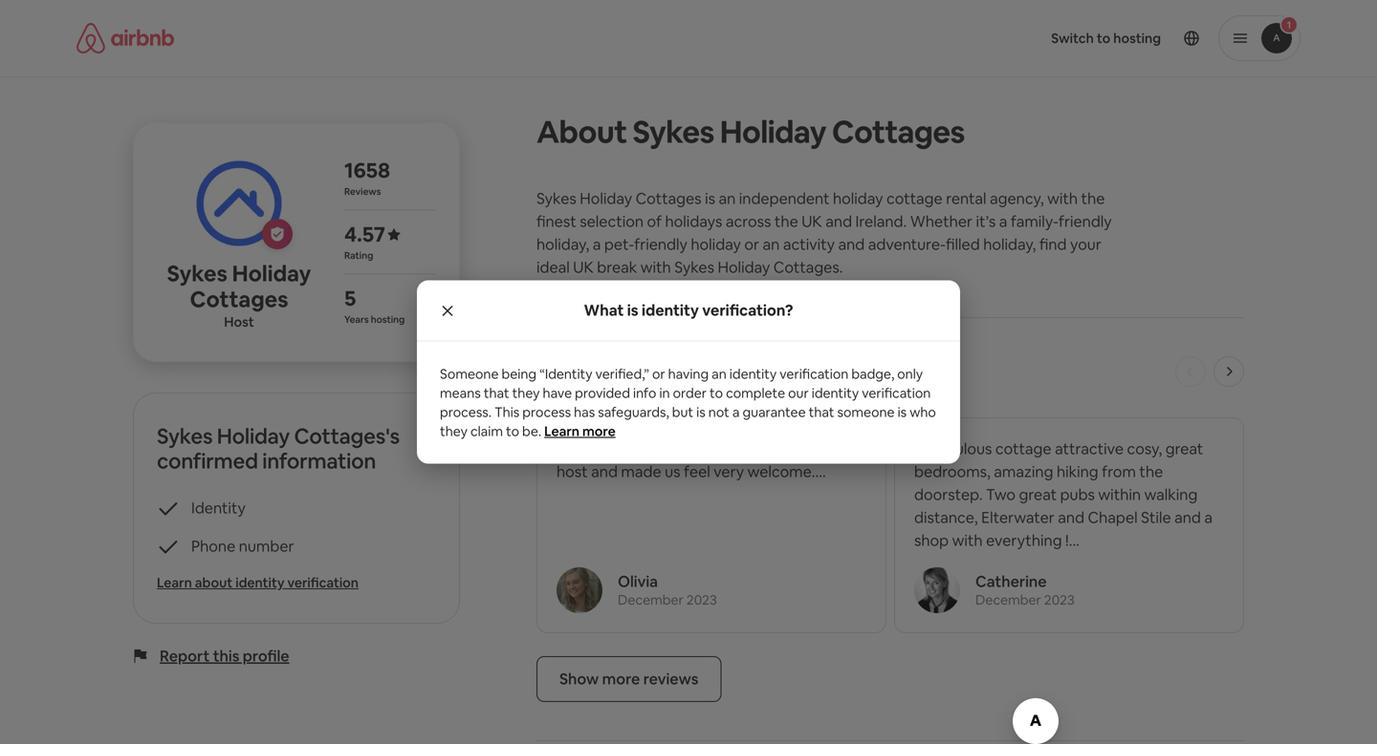Task type: describe. For each thing, give the bounding box(es) containing it.
holiday for host
[[232, 260, 311, 288]]

within
[[1098, 485, 1141, 505]]

it's
[[976, 212, 996, 231]]

selection
[[580, 212, 644, 231]]

an inside someone being "identity verified," or having an identity verification badge, only means that they have provided info in order to complete our identity verification process. this process has safeguards, but is not a guarantee that someone is who they claim to be.
[[712, 366, 727, 383]]

verified,"
[[595, 366, 649, 383]]

rating
[[344, 250, 373, 262]]

has
[[574, 404, 595, 421]]

1 horizontal spatial reviews
[[784, 358, 858, 385]]

0 vertical spatial friendly
[[1059, 212, 1112, 231]]

phone
[[191, 537, 235, 557]]

someone
[[837, 404, 895, 421]]

liz
[[731, 439, 750, 459]]

more for show
[[602, 670, 640, 690]]

about sykes holiday cottages
[[537, 112, 965, 152]]

5
[[344, 285, 356, 312]]

be.
[[522, 423, 541, 440]]

1 lovely from the left
[[616, 439, 656, 459]]

identity up someone on the bottom right of the page
[[812, 385, 859, 402]]

walking
[[1144, 485, 1198, 505]]

agency,
[[990, 189, 1044, 208]]

bedrooms,
[[914, 462, 991, 482]]

holiday up "independent" in the right top of the page
[[720, 112, 826, 152]]

catherine december 2023
[[975, 572, 1075, 609]]

feel
[[684, 462, 710, 482]]

order
[[673, 385, 707, 402]]

5 years hosting
[[344, 285, 405, 326]]

us
[[665, 462, 680, 482]]

and down the "ireland."
[[838, 235, 865, 254]]

chapel
[[1088, 508, 1138, 528]]

show more reviews
[[559, 670, 699, 690]]

amazing
[[994, 462, 1053, 482]]

whether
[[910, 212, 973, 231]]

reviews inside button
[[643, 670, 699, 690]]

sykes holiday cottages's confirmed information
[[157, 423, 400, 475]]

cosy,
[[1127, 439, 1162, 459]]

ireland.
[[855, 212, 907, 231]]

1 vertical spatial an
[[763, 235, 780, 254]]

break
[[597, 258, 637, 277]]

catherine user profile image
[[914, 568, 960, 614]]

catherine user profile image
[[914, 568, 960, 614]]

a right it's
[[999, 212, 1007, 231]]

1 horizontal spatial that
[[809, 404, 834, 421]]

cottages.
[[773, 258, 843, 277]]

0 vertical spatial uk
[[802, 212, 822, 231]]

learn more
[[544, 423, 616, 440]]

pubs
[[1060, 485, 1095, 505]]

is right what at the left top of the page
[[627, 301, 638, 320]]

0 horizontal spatial with
[[640, 258, 671, 277]]

years
[[344, 314, 369, 326]]

olivia user profile image
[[557, 568, 602, 614]]

rental
[[946, 189, 986, 208]]

1 horizontal spatial to
[[710, 385, 723, 402]]

holiday up the verification?
[[718, 258, 770, 277]]

hiking
[[1057, 462, 1098, 482]]

olivia
[[618, 572, 658, 592]]

sykes for sykes holiday cottages's confirmed information
[[157, 423, 213, 450]]

claim
[[470, 423, 503, 440]]

sykes up of
[[633, 112, 714, 152]]

learn about identity verification
[[157, 575, 359, 592]]

sykes for sykes holiday cottages is an independent holiday cottage rental agency, with the finest selection of holidays across the uk and ireland. whether it's a family-friendly holiday, a pet-friendly holiday or an activity and adventure-filled holiday, find your ideal uk break with sykes holiday cottages.
[[537, 189, 576, 208]]

was
[[753, 439, 780, 459]]

cottage inside sykes holiday cottages is an independent holiday cottage rental agency, with the finest selection of holidays across the uk and ireland. whether it's a family-friendly holiday, a pet-friendly holiday or an activity and adventure-filled holiday, find your ideal uk break with sykes holiday cottages.
[[887, 189, 943, 208]]

safeguards,
[[598, 404, 669, 421]]

stay
[[659, 439, 689, 459]]

two
[[986, 485, 1016, 505]]

holiday for reviews
[[597, 358, 669, 385]]

2 horizontal spatial cottages
[[832, 112, 965, 152]]

1658 reviews
[[344, 157, 390, 198]]

across
[[726, 212, 771, 231]]

phone number
[[191, 537, 294, 557]]

not
[[708, 404, 729, 421]]

about
[[537, 112, 627, 152]]

2 holiday, from the left
[[983, 235, 1036, 254]]

from
[[1102, 462, 1136, 482]]

in
[[659, 385, 670, 402]]

confirmed
[[157, 448, 258, 475]]

attractive
[[1055, 439, 1124, 459]]

reviews
[[344, 186, 381, 198]]

a right "…had
[[604, 439, 612, 459]]

ideal
[[537, 258, 570, 277]]

this
[[213, 647, 239, 667]]

process
[[522, 404, 571, 421]]

"…had a lovely stay here. liz was a lovely host and made us feel very welcome.…
[[557, 439, 836, 482]]

cottages for sykes holiday cottages host
[[190, 285, 288, 314]]

filled
[[946, 235, 980, 254]]

means
[[440, 385, 481, 402]]

this
[[494, 404, 520, 421]]

2 lovely from the left
[[795, 439, 836, 459]]

what is identity verification? dialog
[[417, 281, 960, 464]]

of
[[647, 212, 662, 231]]

host
[[224, 314, 254, 331]]

december for olivia
[[618, 592, 684, 609]]

about
[[195, 575, 233, 592]]

sykes holiday cottages is an independent holiday cottage rental agency, with the finest selection of holidays across the uk and ireland. whether it's a family-friendly holiday, a pet-friendly holiday or an activity and adventure-filled holiday, find your ideal uk break with sykes holiday cottages.
[[537, 189, 1115, 277]]

sykes for sykes holiday cottages host
[[167, 260, 227, 288]]

1 vertical spatial friendly
[[634, 235, 688, 254]]

!…
[[1065, 531, 1080, 551]]

distance,
[[914, 508, 978, 528]]

process.
[[440, 404, 492, 421]]

profile
[[243, 647, 289, 667]]

verification?
[[702, 301, 793, 320]]

everything
[[986, 531, 1062, 551]]

1658
[[344, 157, 390, 184]]

activity
[[783, 235, 835, 254]]

is inside sykes holiday cottages is an independent holiday cottage rental agency, with the finest selection of holidays across the uk and ireland. whether it's a family-friendly holiday, a pet-friendly holiday or an activity and adventure-filled holiday, find your ideal uk break with sykes holiday cottages.
[[705, 189, 715, 208]]

info
[[633, 385, 656, 402]]

your
[[1070, 235, 1102, 254]]

provided
[[575, 385, 630, 402]]

with inside "…fabulous cottage attractive cosy, great bedrooms, amazing hiking from the doorstep. two great pubs within walking distance, elterwater and chapel stile and a shop with everything !…
[[952, 531, 983, 551]]

olivia december 2023
[[618, 572, 717, 609]]



Task type: vqa. For each thing, say whether or not it's contained in the screenshot.
30
no



Task type: locate. For each thing, give the bounding box(es) containing it.
2 december from the left
[[975, 592, 1041, 609]]

0 vertical spatial great
[[1166, 439, 1203, 459]]

a right not
[[732, 404, 740, 421]]

1 vertical spatial they
[[440, 423, 468, 440]]

4.57
[[344, 221, 385, 248]]

1 horizontal spatial 2023
[[1044, 592, 1075, 609]]

holiday down verified host icon at the left top
[[232, 260, 311, 288]]

learn for learn more
[[544, 423, 580, 440]]

but
[[672, 404, 693, 421]]

learn for learn about identity verification
[[157, 575, 192, 592]]

sykes up what is identity verification?
[[674, 258, 714, 277]]

1 horizontal spatial cottage
[[995, 439, 1052, 459]]

catherine
[[975, 572, 1047, 592]]

1 vertical spatial with
[[640, 258, 671, 277]]

0 horizontal spatial reviews
[[643, 670, 699, 690]]

identity up having
[[642, 301, 699, 320]]

holiday up the selection
[[580, 189, 632, 208]]

reviews up someone on the bottom right of the page
[[784, 358, 858, 385]]

1 vertical spatial reviews
[[643, 670, 699, 690]]

learn inside button
[[157, 575, 192, 592]]

verification
[[780, 366, 849, 383], [862, 385, 931, 402], [287, 575, 359, 592]]

only
[[897, 366, 923, 383]]

lovely up made
[[616, 439, 656, 459]]

identity
[[191, 499, 246, 518]]

sykes up process at the bottom of page
[[537, 358, 592, 385]]

december inside catherine december 2023
[[975, 592, 1041, 609]]

here.
[[692, 439, 727, 459]]

cottages's
[[294, 423, 400, 450]]

pet-
[[604, 235, 634, 254]]

0 horizontal spatial uk
[[573, 258, 594, 277]]

reviews down olivia december 2023
[[643, 670, 699, 690]]

identity
[[642, 301, 699, 320], [729, 366, 777, 383], [812, 385, 859, 402], [235, 575, 284, 592]]

0 vertical spatial cottages
[[832, 112, 965, 152]]

is left the who on the bottom of the page
[[898, 404, 907, 421]]

sykes inside sykes holiday cottages's confirmed information
[[157, 423, 213, 450]]

1 vertical spatial that
[[809, 404, 834, 421]]

report this profile
[[160, 647, 289, 667]]

cottages for sykes holiday cottages is an independent holiday cottage rental agency, with the finest selection of holidays across the uk and ireland. whether it's a family-friendly holiday, a pet-friendly holiday or an activity and adventure-filled holiday, find your ideal uk break with sykes holiday cottages.
[[636, 189, 702, 208]]

a right was
[[784, 439, 792, 459]]

the down "independent" in the right top of the page
[[775, 212, 798, 231]]

cottages up of
[[636, 189, 702, 208]]

1 horizontal spatial verification
[[780, 366, 849, 383]]

2 vertical spatial an
[[712, 366, 727, 383]]

identity down number
[[235, 575, 284, 592]]

2 vertical spatial the
[[1139, 462, 1163, 482]]

sykes inside sykes holiday cottages host
[[167, 260, 227, 288]]

1 vertical spatial uk
[[573, 258, 594, 277]]

1 horizontal spatial with
[[952, 531, 983, 551]]

2 vertical spatial cottages
[[190, 285, 288, 314]]

1 horizontal spatial cottages
[[636, 189, 702, 208]]

0 horizontal spatial great
[[1019, 485, 1057, 505]]

welcome.…
[[747, 462, 826, 482]]

identity up complete
[[729, 366, 777, 383]]

1 vertical spatial cottages
[[636, 189, 702, 208]]

sykes up host
[[167, 260, 227, 288]]

december down 'everything'
[[975, 592, 1041, 609]]

1 vertical spatial the
[[775, 212, 798, 231]]

they down process.
[[440, 423, 468, 440]]

cottages's
[[674, 358, 779, 385]]

1 vertical spatial learn
[[157, 575, 192, 592]]

very
[[714, 462, 744, 482]]

having
[[668, 366, 709, 383]]

who
[[910, 404, 936, 421]]

learn more link
[[544, 423, 616, 440]]

verification down only
[[862, 385, 931, 402]]

friendly
[[1059, 212, 1112, 231], [634, 235, 688, 254]]

learn left the about
[[157, 575, 192, 592]]

0 vertical spatial with
[[1047, 189, 1078, 208]]

a inside "…fabulous cottage attractive cosy, great bedrooms, amazing hiking from the doorstep. two great pubs within walking distance, elterwater and chapel stile and a shop with everything !…
[[1204, 508, 1213, 528]]

badge,
[[851, 366, 894, 383]]

a inside someone being "identity verified," or having an identity verification badge, only means that they have provided info in order to complete our identity verification process. this process has safeguards, but is not a guarantee that someone is who they claim to be.
[[732, 404, 740, 421]]

someone
[[440, 366, 499, 383]]

what
[[584, 301, 624, 320]]

0 vertical spatial to
[[710, 385, 723, 402]]

to up not
[[710, 385, 723, 402]]

learn inside what is identity verification? dialog
[[544, 423, 580, 440]]

friendly up your
[[1059, 212, 1112, 231]]

"…fabulous cottage attractive cosy, great bedrooms, amazing hiking from the doorstep. two great pubs within walking distance, elterwater and chapel stile and a shop with everything !…
[[914, 439, 1213, 551]]

0 vertical spatial they
[[512, 385, 540, 402]]

sykes for sykes holiday cottages's reviews
[[537, 358, 592, 385]]

is
[[705, 189, 715, 208], [627, 301, 638, 320], [696, 404, 706, 421], [898, 404, 907, 421]]

holiday up safeguards,
[[597, 358, 669, 385]]

or up in
[[652, 366, 665, 383]]

host
[[557, 462, 588, 482]]

2 horizontal spatial with
[[1047, 189, 1078, 208]]

0 horizontal spatial 2023
[[686, 592, 717, 609]]

1 horizontal spatial lovely
[[795, 439, 836, 459]]

0 horizontal spatial they
[[440, 423, 468, 440]]

2 vertical spatial with
[[952, 531, 983, 551]]

0 horizontal spatial or
[[652, 366, 665, 383]]

friendly down of
[[634, 235, 688, 254]]

0 vertical spatial learn
[[544, 423, 580, 440]]

and inside "…had a lovely stay here. liz was a lovely host and made us feel very welcome.…
[[591, 462, 618, 482]]

2023 inside olivia december 2023
[[686, 592, 717, 609]]

adventure-
[[868, 235, 946, 254]]

0 vertical spatial cottage
[[887, 189, 943, 208]]

december inside olivia december 2023
[[618, 592, 684, 609]]

1 horizontal spatial december
[[975, 592, 1041, 609]]

holiday
[[720, 112, 826, 152], [580, 189, 632, 208], [718, 258, 770, 277], [232, 260, 311, 288], [597, 358, 669, 385], [217, 423, 290, 450]]

holiday, down finest
[[537, 235, 589, 254]]

0 vertical spatial the
[[1081, 189, 1105, 208]]

2 vertical spatial verification
[[287, 575, 359, 592]]

someone being "identity verified," or having an identity verification badge, only means that they have provided info in order to complete our identity verification process. this process has safeguards, but is not a guarantee that someone is who they claim to be.
[[440, 366, 936, 440]]

that up this
[[484, 385, 509, 402]]

show more reviews button
[[537, 657, 721, 703]]

verified host image
[[270, 227, 285, 242]]

0 horizontal spatial december
[[618, 592, 684, 609]]

they down being at the left of the page
[[512, 385, 540, 402]]

holiday
[[833, 189, 883, 208], [691, 235, 741, 254]]

1 horizontal spatial learn
[[544, 423, 580, 440]]

more for learn
[[582, 423, 616, 440]]

cottage up whether
[[887, 189, 943, 208]]

2 2023 from the left
[[1044, 592, 1075, 609]]

2023 for olivia
[[686, 592, 717, 609]]

finest
[[537, 212, 576, 231]]

1 2023 from the left
[[686, 592, 717, 609]]

2 horizontal spatial the
[[1139, 462, 1163, 482]]

holiday, down it's
[[983, 235, 1036, 254]]

is up 'holidays'
[[705, 189, 715, 208]]

the down cosy,
[[1139, 462, 1163, 482]]

guarantee
[[743, 404, 806, 421]]

profile element
[[712, 0, 1301, 77]]

1 vertical spatial verification
[[862, 385, 931, 402]]

great
[[1166, 439, 1203, 459], [1019, 485, 1057, 505]]

1 vertical spatial more
[[602, 670, 640, 690]]

holidays
[[665, 212, 722, 231]]

1 vertical spatial holiday
[[691, 235, 741, 254]]

an up across
[[719, 189, 736, 208]]

or down across
[[744, 235, 759, 254]]

that down our
[[809, 404, 834, 421]]

holiday inside sykes holiday cottages host
[[232, 260, 311, 288]]

0 horizontal spatial the
[[775, 212, 798, 231]]

more inside what is identity verification? dialog
[[582, 423, 616, 440]]

1 vertical spatial cottage
[[995, 439, 1052, 459]]

1 horizontal spatial or
[[744, 235, 759, 254]]

the inside "…fabulous cottage attractive cosy, great bedrooms, amazing hiking from the doorstep. two great pubs within walking distance, elterwater and chapel stile and a shop with everything !…
[[1139, 462, 1163, 482]]

or inside someone being "identity verified," or having an identity verification badge, only means that they have provided info in order to complete our identity verification process. this process has safeguards, but is not a guarantee that someone is who they claim to be.
[[652, 366, 665, 383]]

holiday for confirmed
[[217, 423, 290, 450]]

great right cosy,
[[1166, 439, 1203, 459]]

sykes up identity
[[157, 423, 213, 450]]

0 vertical spatial an
[[719, 189, 736, 208]]

sykes holiday cottages user profile image
[[189, 154, 289, 253], [189, 154, 289, 253]]

0 vertical spatial verification
[[780, 366, 849, 383]]

cottage up amazing
[[995, 439, 1052, 459]]

being
[[502, 366, 537, 383]]

"…fabulous
[[914, 439, 992, 459]]

cottages inside sykes holiday cottages host
[[190, 285, 288, 314]]

family-
[[1011, 212, 1059, 231]]

and right host
[[591, 462, 618, 482]]

is left not
[[696, 404, 706, 421]]

cottage inside "…fabulous cottage attractive cosy, great bedrooms, amazing hiking from the doorstep. two great pubs within walking distance, elterwater and chapel stile and a shop with everything !…
[[995, 439, 1052, 459]]

stile
[[1141, 508, 1171, 528]]

2023
[[686, 592, 717, 609], [1044, 592, 1075, 609]]

a right stile
[[1204, 508, 1213, 528]]

information
[[262, 448, 376, 475]]

and up !…
[[1058, 508, 1085, 528]]

learn down process at the bottom of page
[[544, 423, 580, 440]]

and down walking
[[1174, 508, 1201, 528]]

0 horizontal spatial learn
[[157, 575, 192, 592]]

independent
[[739, 189, 830, 208]]

great down amazing
[[1019, 485, 1057, 505]]

elterwater
[[981, 508, 1055, 528]]

verification up our
[[780, 366, 849, 383]]

december right olivia user profile image
[[618, 592, 684, 609]]

0 vertical spatial that
[[484, 385, 509, 402]]

uk up 'activity'
[[802, 212, 822, 231]]

cottages up the "ireland."
[[832, 112, 965, 152]]

hosting
[[371, 314, 405, 326]]

an right having
[[712, 366, 727, 383]]

sykes up finest
[[537, 189, 576, 208]]

1 holiday, from the left
[[537, 235, 589, 254]]

identity inside "learn about identity verification" button
[[235, 575, 284, 592]]

olivia user profile image
[[557, 568, 602, 614]]

2023 for catherine
[[1044, 592, 1075, 609]]

what is identity verification?
[[584, 301, 793, 320]]

verification down number
[[287, 575, 359, 592]]

more inside button
[[602, 670, 640, 690]]

an
[[719, 189, 736, 208], [763, 235, 780, 254], [712, 366, 727, 383]]

cottages inside sykes holiday cottages is an independent holiday cottage rental agency, with the finest selection of holidays across the uk and ireland. whether it's a family-friendly holiday, a pet-friendly holiday or an activity and adventure-filled holiday, find your ideal uk break with sykes holiday cottages.
[[636, 189, 702, 208]]

0 horizontal spatial to
[[506, 423, 519, 440]]

0 horizontal spatial friendly
[[634, 235, 688, 254]]

1 vertical spatial or
[[652, 366, 665, 383]]

cottages down verified host icon at the left top
[[190, 285, 288, 314]]

learn about identity verification button
[[157, 574, 436, 593]]

more down has
[[582, 423, 616, 440]]

sykes
[[633, 112, 714, 152], [537, 189, 576, 208], [674, 258, 714, 277], [167, 260, 227, 288], [537, 358, 592, 385], [157, 423, 213, 450]]

1 december from the left
[[618, 592, 684, 609]]

an down across
[[763, 235, 780, 254]]

2023 right olivia at the left of page
[[686, 592, 717, 609]]

holiday up the "ireland."
[[833, 189, 883, 208]]

1 vertical spatial to
[[506, 423, 519, 440]]

sykes holiday cottages host
[[167, 260, 311, 331]]

0 horizontal spatial cottages
[[190, 285, 288, 314]]

0 horizontal spatial that
[[484, 385, 509, 402]]

1 horizontal spatial uk
[[802, 212, 822, 231]]

1 horizontal spatial they
[[512, 385, 540, 402]]

december for catherine
[[975, 592, 1041, 609]]

more right show at the left
[[602, 670, 640, 690]]

1 horizontal spatial friendly
[[1059, 212, 1112, 231]]

1 horizontal spatial holiday
[[833, 189, 883, 208]]

0 horizontal spatial lovely
[[616, 439, 656, 459]]

report this profile button
[[160, 647, 289, 667]]

learn
[[544, 423, 580, 440], [157, 575, 192, 592]]

0 horizontal spatial holiday,
[[537, 235, 589, 254]]

holiday for is
[[580, 189, 632, 208]]

report
[[160, 647, 210, 667]]

0 horizontal spatial verification
[[287, 575, 359, 592]]

with down distance,
[[952, 531, 983, 551]]

lovely up welcome.…
[[795, 439, 836, 459]]

0 vertical spatial holiday
[[833, 189, 883, 208]]

to left 'be.'
[[506, 423, 519, 440]]

holiday down 'holidays'
[[691, 235, 741, 254]]

1 horizontal spatial great
[[1166, 439, 1203, 459]]

cottage
[[887, 189, 943, 208], [995, 439, 1052, 459]]

and up 'activity'
[[826, 212, 852, 231]]

uk right the ideal
[[573, 258, 594, 277]]

complete
[[726, 385, 785, 402]]

2023 down !…
[[1044, 592, 1075, 609]]

with right break
[[640, 258, 671, 277]]

holiday inside sykes holiday cottages's confirmed information
[[217, 423, 290, 450]]

1 horizontal spatial holiday,
[[983, 235, 1036, 254]]

0 horizontal spatial holiday
[[691, 235, 741, 254]]

the up your
[[1081, 189, 1105, 208]]

sykes holiday cottages's reviews
[[537, 358, 858, 385]]

0 horizontal spatial cottage
[[887, 189, 943, 208]]

2 horizontal spatial verification
[[862, 385, 931, 402]]

made
[[621, 462, 661, 482]]

1 vertical spatial great
[[1019, 485, 1057, 505]]

1 horizontal spatial the
[[1081, 189, 1105, 208]]

our
[[788, 385, 809, 402]]

find
[[1039, 235, 1067, 254]]

to
[[710, 385, 723, 402], [506, 423, 519, 440]]

a left pet-
[[593, 235, 601, 254]]

lovely
[[616, 439, 656, 459], [795, 439, 836, 459]]

with up family-
[[1047, 189, 1078, 208]]

uk
[[802, 212, 822, 231], [573, 258, 594, 277]]

verification inside button
[[287, 575, 359, 592]]

2023 inside catherine december 2023
[[1044, 592, 1075, 609]]

have
[[543, 385, 572, 402]]

or inside sykes holiday cottages is an independent holiday cottage rental agency, with the finest selection of holidays across the uk and ireland. whether it's a family-friendly holiday, a pet-friendly holiday or an activity and adventure-filled holiday, find your ideal uk break with sykes holiday cottages.
[[744, 235, 759, 254]]

holiday up identity
[[217, 423, 290, 450]]

0 vertical spatial or
[[744, 235, 759, 254]]

"…had
[[557, 439, 601, 459]]

0 vertical spatial more
[[582, 423, 616, 440]]

0 vertical spatial reviews
[[784, 358, 858, 385]]



